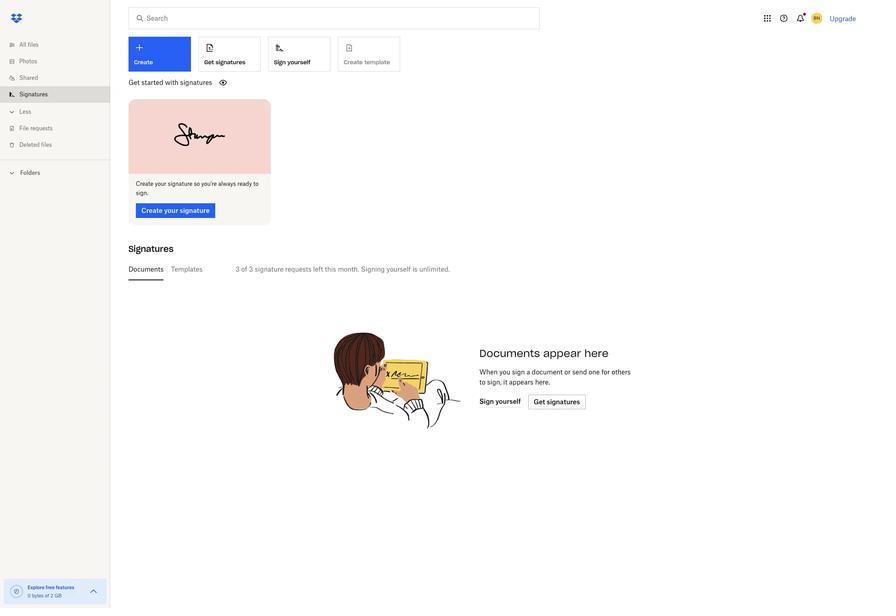 Task type: locate. For each thing, give the bounding box(es) containing it.
create inside button
[[141, 206, 163, 214]]

0 vertical spatial signature
[[168, 180, 193, 187]]

1 horizontal spatial sign
[[480, 398, 494, 406]]

signature inside create your signature so you're always ready to sign.
[[168, 180, 193, 187]]

file requests
[[19, 125, 53, 132]]

create for create your signature so you're always ready to sign.
[[136, 180, 153, 187]]

explore
[[28, 585, 45, 591]]

files right all
[[28, 41, 39, 48]]

documents for documents
[[129, 265, 164, 273]]

1 horizontal spatial documents
[[480, 347, 540, 360]]

0 vertical spatial yourself
[[288, 59, 311, 66]]

1 vertical spatial of
[[45, 593, 49, 599]]

0 horizontal spatial sign
[[274, 59, 286, 66]]

folders button
[[0, 166, 110, 180]]

3
[[236, 265, 240, 273], [249, 265, 253, 273]]

0 vertical spatial sign yourself button
[[268, 37, 331, 72]]

yourself
[[288, 59, 311, 66], [387, 265, 411, 273], [496, 398, 521, 406]]

here
[[585, 347, 609, 360]]

sign
[[274, 59, 286, 66], [480, 398, 494, 406]]

signatures list item
[[0, 86, 110, 103]]

documents
[[129, 265, 164, 273], [480, 347, 540, 360]]

0 vertical spatial signatures
[[19, 91, 48, 98]]

1 horizontal spatial files
[[41, 141, 52, 148]]

0 horizontal spatial signatures
[[19, 91, 48, 98]]

0 horizontal spatial get signatures button
[[198, 37, 261, 72]]

tab list containing documents
[[129, 258, 853, 280]]

sign
[[512, 368, 525, 376]]

so
[[194, 180, 200, 187]]

deleted files link
[[7, 137, 110, 153]]

1 horizontal spatial to
[[480, 378, 486, 386]]

all files link
[[7, 37, 110, 53]]

of
[[242, 265, 247, 273], [45, 593, 49, 599]]

signatures down shared
[[19, 91, 48, 98]]

1 vertical spatial documents
[[480, 347, 540, 360]]

create for create your signature
[[141, 206, 163, 214]]

1 horizontal spatial signatures
[[216, 59, 246, 66]]

get
[[204, 59, 214, 66], [129, 79, 140, 86], [534, 398, 546, 406]]

0 horizontal spatial get signatures
[[204, 59, 246, 66]]

1 vertical spatial create
[[136, 180, 153, 187]]

requests left left
[[285, 265, 312, 273]]

create up started
[[134, 59, 153, 66]]

1 vertical spatial files
[[41, 141, 52, 148]]

1 horizontal spatial requests
[[285, 265, 312, 273]]

0
[[28, 593, 31, 599]]

this
[[325, 265, 336, 273]]

1 horizontal spatial sign yourself button
[[480, 397, 521, 408]]

create down sign.
[[141, 206, 163, 214]]

0 vertical spatial of
[[242, 265, 247, 273]]

1 horizontal spatial 3
[[249, 265, 253, 273]]

your
[[155, 180, 166, 187], [164, 206, 178, 214]]

documents tab
[[129, 258, 164, 280]]

2 vertical spatial signature
[[255, 265, 284, 273]]

sign yourself inside "button"
[[274, 59, 311, 66]]

1 vertical spatial requests
[[285, 265, 312, 273]]

0 vertical spatial get
[[204, 59, 214, 66]]

shared
[[19, 74, 38, 81]]

requests right file
[[30, 125, 53, 132]]

0 vertical spatial to
[[254, 180, 259, 187]]

0 horizontal spatial requests
[[30, 125, 53, 132]]

1 vertical spatial to
[[480, 378, 486, 386]]

sign yourself button
[[268, 37, 331, 72], [480, 397, 521, 408]]

get signatures
[[204, 59, 246, 66], [534, 398, 580, 406]]

your inside create your signature so you're always ready to sign.
[[155, 180, 166, 187]]

files for all files
[[28, 41, 39, 48]]

to
[[254, 180, 259, 187], [480, 378, 486, 386]]

0 horizontal spatial of
[[45, 593, 49, 599]]

all files
[[19, 41, 39, 48]]

files for deleted files
[[41, 141, 52, 148]]

list
[[0, 31, 110, 160]]

create
[[134, 59, 153, 66], [136, 180, 153, 187], [141, 206, 163, 214]]

0 vertical spatial signatures
[[216, 59, 246, 66]]

3 of 3 signature requests left this month. signing yourself is unlimited.
[[236, 265, 450, 273]]

0 horizontal spatial get
[[129, 79, 140, 86]]

2 vertical spatial yourself
[[496, 398, 521, 406]]

0 horizontal spatial documents
[[129, 265, 164, 273]]

1 vertical spatial get signatures button
[[529, 395, 586, 410]]

shared link
[[7, 70, 110, 86]]

2 vertical spatial create
[[141, 206, 163, 214]]

appear
[[544, 347, 582, 360]]

1 horizontal spatial get signatures
[[534, 398, 580, 406]]

sign,
[[488, 378, 502, 386]]

files
[[28, 41, 39, 48], [41, 141, 52, 148]]

1 vertical spatial get
[[129, 79, 140, 86]]

get left started
[[129, 79, 140, 86]]

quota usage element
[[9, 585, 24, 599]]

2 horizontal spatial get
[[534, 398, 546, 406]]

signature inside tab list
[[255, 265, 284, 273]]

0 horizontal spatial 3
[[236, 265, 240, 273]]

sign yourself
[[274, 59, 311, 66], [480, 398, 521, 406]]

signature inside create your signature button
[[180, 206, 210, 214]]

0 vertical spatial create
[[134, 59, 153, 66]]

signature for create your signature so you're always ready to sign.
[[168, 180, 193, 187]]

documents left templates
[[129, 265, 164, 273]]

2 horizontal spatial signatures
[[547, 398, 580, 406]]

1 vertical spatial sign yourself button
[[480, 397, 521, 408]]

to inside when you sign a document or send one for others to sign, it appears here.
[[480, 378, 486, 386]]

0 vertical spatial documents
[[129, 265, 164, 273]]

your up create your signature
[[155, 180, 166, 187]]

0 horizontal spatial files
[[28, 41, 39, 48]]

files right deleted
[[41, 141, 52, 148]]

1 vertical spatial signatures
[[180, 79, 212, 86]]

always
[[218, 180, 236, 187]]

signatures link
[[7, 86, 110, 103]]

it
[[504, 378, 508, 386]]

signature for create your signature
[[180, 206, 210, 214]]

when you sign a document or send one for others to sign, it appears here.
[[480, 368, 631, 386]]

2 vertical spatial signatures
[[547, 398, 580, 406]]

0 vertical spatial requests
[[30, 125, 53, 132]]

0 horizontal spatial to
[[254, 180, 259, 187]]

0 horizontal spatial sign yourself
[[274, 59, 311, 66]]

documents inside tab list
[[129, 265, 164, 273]]

create inside create your signature so you're always ready to sign.
[[136, 180, 153, 187]]

your down create your signature so you're always ready to sign.
[[164, 206, 178, 214]]

create inside popup button
[[134, 59, 153, 66]]

documents up you
[[480, 347, 540, 360]]

to right ready
[[254, 180, 259, 187]]

get signatures button
[[198, 37, 261, 72], [529, 395, 586, 410]]

0 vertical spatial sign yourself
[[274, 59, 311, 66]]

0 vertical spatial sign
[[274, 59, 286, 66]]

one
[[589, 368, 600, 376]]

get up get started with signatures on the left top of page
[[204, 59, 214, 66]]

get down here. at the right bottom
[[534, 398, 546, 406]]

to down when
[[480, 378, 486, 386]]

0 horizontal spatial yourself
[[288, 59, 311, 66]]

1 horizontal spatial get signatures button
[[529, 395, 586, 410]]

1 vertical spatial get signatures
[[534, 398, 580, 406]]

create up sign.
[[136, 180, 153, 187]]

requests
[[30, 125, 53, 132], [285, 265, 312, 273]]

to inside create your signature so you're always ready to sign.
[[254, 180, 259, 187]]

0 vertical spatial your
[[155, 180, 166, 187]]

signatures
[[19, 91, 48, 98], [129, 244, 174, 254]]

1 vertical spatial your
[[164, 206, 178, 214]]

0 horizontal spatial sign yourself button
[[268, 37, 331, 72]]

1 vertical spatial sign yourself
[[480, 398, 521, 406]]

signatures
[[216, 59, 246, 66], [180, 79, 212, 86], [547, 398, 580, 406]]

your for create your signature so you're always ready to sign.
[[155, 180, 166, 187]]

signatures up "documents" tab
[[129, 244, 174, 254]]

1 vertical spatial signature
[[180, 206, 210, 214]]

your inside button
[[164, 206, 178, 214]]

you're
[[201, 180, 217, 187]]

appears
[[510, 378, 534, 386]]

photos
[[19, 58, 37, 65]]

signature
[[168, 180, 193, 187], [180, 206, 210, 214], [255, 265, 284, 273]]

you
[[500, 368, 511, 376]]

1 horizontal spatial of
[[242, 265, 247, 273]]

0 vertical spatial files
[[28, 41, 39, 48]]

less image
[[7, 107, 17, 117]]

your for create your signature
[[164, 206, 178, 214]]

started
[[142, 79, 163, 86]]

1 horizontal spatial yourself
[[387, 265, 411, 273]]

1 vertical spatial signatures
[[129, 244, 174, 254]]

1 horizontal spatial sign yourself
[[480, 398, 521, 406]]

2
[[50, 593, 53, 599]]

tab list
[[129, 258, 853, 280]]



Task type: describe. For each thing, give the bounding box(es) containing it.
create your signature button
[[136, 203, 215, 218]]

send
[[573, 368, 587, 376]]

2 3 from the left
[[249, 265, 253, 273]]

here.
[[536, 378, 551, 386]]

requests inside tab list
[[285, 265, 312, 273]]

deleted files
[[19, 141, 52, 148]]

2 horizontal spatial yourself
[[496, 398, 521, 406]]

create for create
[[134, 59, 153, 66]]

1 vertical spatial yourself
[[387, 265, 411, 273]]

0 vertical spatial get signatures
[[204, 59, 246, 66]]

signing
[[361, 265, 385, 273]]

folders
[[20, 169, 40, 176]]

file requests link
[[7, 120, 110, 137]]

others
[[612, 368, 631, 376]]

unlimited.
[[420, 265, 450, 273]]

1 3 from the left
[[236, 265, 240, 273]]

upgrade
[[830, 14, 857, 22]]

templates tab
[[171, 258, 203, 280]]

less
[[19, 108, 31, 115]]

for
[[602, 368, 610, 376]]

dropbox image
[[7, 9, 26, 28]]

features
[[56, 585, 74, 591]]

photos link
[[7, 53, 110, 70]]

file
[[19, 125, 29, 132]]

gb
[[54, 593, 62, 599]]

documents for documents appear here
[[480, 347, 540, 360]]

month.
[[338, 265, 360, 273]]

list containing all files
[[0, 31, 110, 160]]

ready
[[238, 180, 252, 187]]

documents appear here
[[480, 347, 609, 360]]

bn button
[[810, 11, 825, 26]]

deleted
[[19, 141, 40, 148]]

explore free features 0 bytes of 2 gb
[[28, 585, 74, 599]]

get started with signatures
[[129, 79, 212, 86]]

0 horizontal spatial signatures
[[180, 79, 212, 86]]

1 horizontal spatial signatures
[[129, 244, 174, 254]]

when
[[480, 368, 498, 376]]

templates
[[171, 265, 203, 273]]

all
[[19, 41, 26, 48]]

0 vertical spatial get signatures button
[[198, 37, 261, 72]]

with
[[165, 79, 179, 86]]

of inside explore free features 0 bytes of 2 gb
[[45, 593, 49, 599]]

free
[[46, 585, 55, 591]]

1 horizontal spatial get
[[204, 59, 214, 66]]

2 vertical spatial get
[[534, 398, 546, 406]]

or
[[565, 368, 571, 376]]

signatures inside list item
[[19, 91, 48, 98]]

create your signature so you're always ready to sign.
[[136, 180, 259, 196]]

a
[[527, 368, 531, 376]]

left
[[313, 265, 323, 273]]

bytes
[[32, 593, 44, 599]]

Search text field
[[147, 13, 521, 23]]

create button
[[129, 37, 191, 72]]

create your signature
[[141, 206, 210, 214]]

of inside tab list
[[242, 265, 247, 273]]

sign.
[[136, 189, 148, 196]]

document
[[532, 368, 563, 376]]

requests inside file requests link
[[30, 125, 53, 132]]

1 vertical spatial sign
[[480, 398, 494, 406]]

upgrade link
[[830, 14, 857, 22]]

bn
[[814, 15, 821, 21]]

is
[[413, 265, 418, 273]]



Task type: vqa. For each thing, say whether or not it's contained in the screenshot.
the topmost yourself
yes



